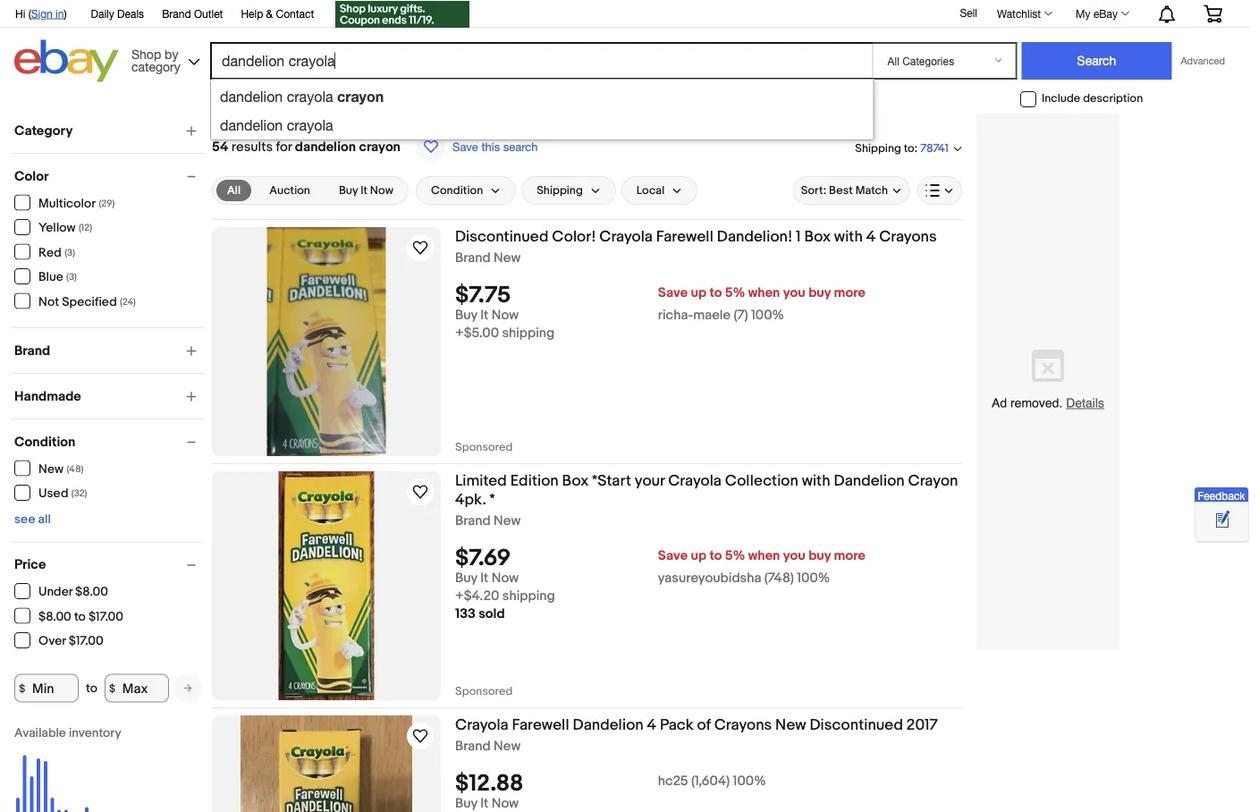 Task type: locate. For each thing, give the bounding box(es) containing it.
4
[[867, 227, 876, 246], [647, 716, 657, 734]]

0 vertical spatial $8.00
[[75, 585, 108, 600]]

(7)
[[734, 307, 748, 324]]

box right 1
[[805, 227, 831, 246]]

condition
[[431, 184, 483, 197], [14, 434, 75, 450]]

0 horizontal spatial shipping
[[537, 184, 583, 197]]

1 horizontal spatial box
[[805, 227, 831, 246]]

1 vertical spatial dandelion
[[573, 716, 644, 734]]

main content containing $7.75
[[212, 114, 963, 812]]

0 horizontal spatial crayola
[[455, 716, 509, 734]]

dandelion crayola crayon
[[220, 88, 384, 105]]

2 vertical spatial dandelion
[[295, 139, 356, 155]]

new
[[494, 250, 521, 266], [38, 462, 64, 477], [494, 513, 521, 529], [776, 716, 807, 734], [494, 738, 521, 755]]

see all
[[14, 512, 51, 527]]

1 horizontal spatial shipping
[[855, 141, 902, 155]]

0 horizontal spatial with
[[802, 471, 831, 490]]

brand up handmade
[[14, 343, 50, 359]]

1 vertical spatial shipping
[[537, 184, 583, 197]]

condition up new (48) on the left of the page
[[14, 434, 75, 450]]

1 horizontal spatial $
[[109, 682, 115, 695]]

2 vertical spatial crayola
[[455, 716, 509, 734]]

new up $7.75
[[494, 250, 521, 266]]

with for $7.69
[[802, 471, 831, 490]]

farewell
[[656, 227, 714, 246], [512, 716, 569, 734]]

0 horizontal spatial condition button
[[14, 434, 204, 450]]

condition inside main content
[[431, 184, 483, 197]]

(748)
[[765, 570, 794, 587]]

dandelion inside dandelion crayola crayon
[[220, 89, 283, 105]]

0 vertical spatial condition button
[[416, 176, 516, 205]]

0 vertical spatial 100%
[[751, 307, 785, 324]]

0 horizontal spatial $8.00
[[38, 609, 71, 624]]

multicolor
[[38, 196, 96, 211]]

condition button down save this search button
[[416, 176, 516, 205]]

save up to 5% when you buy more buy it now down the limited edition box *start your crayola collection with dandelion crayon 4pk.  * brand new
[[455, 548, 866, 587]]

shipping left :
[[855, 141, 902, 155]]

(3) right blue
[[66, 272, 77, 283]]

(24)
[[120, 296, 136, 308]]

discontinued color! crayola farewell dandelion! 1 box with 4 crayons brand new
[[455, 227, 937, 266]]

0 horizontal spatial $
[[19, 682, 25, 695]]

dandelion
[[220, 89, 283, 105], [220, 117, 283, 133], [295, 139, 356, 155]]

$17.00 down $8.00 to $17.00
[[69, 634, 104, 649]]

search
[[503, 140, 538, 153]]

0 vertical spatial crayola
[[600, 227, 653, 246]]

1 horizontal spatial crayola
[[600, 227, 653, 246]]

crayola right color!
[[600, 227, 653, 246]]

0 vertical spatial 5%
[[725, 285, 746, 301]]

5% up the yasureyoubidsha
[[725, 548, 746, 564]]

discontinued left 2017
[[810, 716, 904, 734]]

Search for anything text field
[[213, 44, 869, 78]]

brand inside discontinued color! crayola farewell dandelion! 1 box with 4 crayons brand new
[[455, 250, 491, 266]]

4pk.
[[455, 490, 486, 509]]

0 horizontal spatial farewell
[[512, 716, 569, 734]]

1 vertical spatial farewell
[[512, 716, 569, 734]]

shipping up color!
[[537, 184, 583, 197]]

1 vertical spatial up
[[691, 548, 707, 564]]

1 vertical spatial $17.00
[[69, 634, 104, 649]]

brand button
[[14, 343, 204, 359]]

crayola inside the limited edition box *start your crayola collection with dandelion crayon 4pk.  * brand new
[[668, 471, 722, 490]]

1 vertical spatial crayola
[[287, 117, 333, 133]]

1 5% from the top
[[725, 285, 746, 301]]

crayon up 54 results for dandelion crayon
[[337, 88, 384, 105]]

0 vertical spatial dandelion
[[220, 89, 283, 105]]

1 vertical spatial dandelion
[[220, 117, 283, 133]]

dandelion for dandelion crayola
[[220, 117, 283, 133]]

up
[[691, 285, 707, 301], [691, 548, 707, 564]]

$8.00 up $8.00 to $17.00
[[75, 585, 108, 600]]

0 horizontal spatial box
[[562, 471, 589, 490]]

1 horizontal spatial crayons
[[879, 227, 937, 246]]

4 left the pack
[[647, 716, 657, 734]]

maele
[[694, 307, 731, 324]]

0 vertical spatial dandelion
[[834, 471, 905, 490]]

by
[[165, 47, 178, 61]]

1 vertical spatial shipping
[[503, 588, 555, 604]]

(3) inside red (3)
[[65, 247, 75, 259]]

category
[[14, 123, 73, 139]]

brand left outlet
[[162, 7, 191, 20]]

new (48)
[[38, 462, 84, 477]]

1 horizontal spatial dandelion
[[834, 471, 905, 490]]

0 vertical spatial shipping
[[502, 325, 555, 341]]

2 crayola from the top
[[287, 117, 333, 133]]

with inside discontinued color! crayola farewell dandelion! 1 box with 4 crayons brand new
[[834, 227, 863, 246]]

100% right the (1,604)
[[733, 774, 766, 790]]

description
[[1083, 92, 1143, 106]]

shipping inside dropdown button
[[537, 184, 583, 197]]

farewell up '$12.88'
[[512, 716, 569, 734]]

discontinued color! crayola farewell dandelion! 1 box with 4 crayons link
[[455, 227, 963, 250]]

advertisement region
[[977, 114, 1120, 650]]

1 vertical spatial $8.00
[[38, 609, 71, 624]]

crayon
[[337, 88, 384, 105], [359, 139, 401, 155]]

crayons inside crayola farewell dandelion 4 pack of crayons new discontinued 2017 brand new
[[714, 716, 772, 734]]

sort: best match button
[[793, 176, 911, 205]]

1 vertical spatial crayons
[[714, 716, 772, 734]]

$8.00 up over $17.00 "link"
[[38, 609, 71, 624]]

shipping to : 78741
[[855, 141, 949, 156]]

2 vertical spatial 100%
[[733, 774, 766, 790]]

ebay
[[1094, 7, 1118, 20]]

limited edition box *start your crayola collection with dandelion crayon 4pk.  * image
[[279, 471, 374, 700]]

graph of available inventory between $0 and $1000+ image
[[14, 726, 166, 812]]

red
[[38, 245, 62, 260]]

main content
[[212, 114, 963, 812]]

crayons down the listing options selector. list view selected. image
[[879, 227, 937, 246]]

(32)
[[71, 488, 87, 500]]

1 horizontal spatial condition button
[[416, 176, 516, 205]]

1 horizontal spatial 4
[[867, 227, 876, 246]]

condition down save this search button
[[431, 184, 483, 197]]

0 vertical spatial save
[[453, 140, 478, 153]]

0 vertical spatial crayons
[[879, 227, 937, 246]]

crayola inside dandelion crayola crayon
[[287, 89, 333, 105]]

1 vertical spatial condition button
[[14, 434, 204, 450]]

new down *
[[494, 513, 521, 529]]

buy inside hc25 (1,604) 100% buy it now
[[455, 796, 478, 812]]

condition button up "(48)"
[[14, 434, 204, 450]]

box left the *start on the bottom
[[562, 471, 589, 490]]

100% right (748)
[[797, 570, 830, 587]]

brand up '$12.88'
[[455, 738, 491, 755]]

you down 1
[[783, 285, 806, 301]]

2 you from the top
[[783, 548, 806, 564]]

shipping inside shipping to : 78741
[[855, 141, 902, 155]]

save up the yasureyoubidsha
[[658, 548, 688, 564]]

$ for minimum value in $ text box
[[19, 682, 25, 695]]

crayola up the dandelion crayola in the top left of the page
[[287, 89, 333, 105]]

now inside hc25 (1,604) 100% buy it now
[[492, 796, 519, 812]]

to left 78741
[[904, 141, 915, 155]]

100% inside yasureyoubidsha (748) 100% +$4.20 shipping 133 sold
[[797, 570, 830, 587]]

2 $ from the left
[[109, 682, 115, 695]]

crayon inside main content
[[359, 139, 401, 155]]

auction link
[[259, 180, 321, 201]]

1 $ from the left
[[19, 682, 25, 695]]

brand up $7.75
[[455, 250, 491, 266]]

1 vertical spatial crayon
[[359, 139, 401, 155]]

0 vertical spatial you
[[783, 285, 806, 301]]

1 vertical spatial save up to 5% when you buy more buy it now
[[455, 548, 866, 587]]

100% inside richa-maele (7) 100% +$5.00 shipping
[[751, 307, 785, 324]]

100% right '(7)' at the right of the page
[[751, 307, 785, 324]]

5% up '(7)' at the right of the page
[[725, 285, 746, 301]]

0 horizontal spatial condition
[[14, 434, 75, 450]]

0 vertical spatial crayon
[[337, 88, 384, 105]]

discontinued up $7.75
[[455, 227, 549, 246]]

$ up "inventory"
[[109, 682, 115, 695]]

1 vertical spatial buy
[[809, 548, 831, 564]]

1 vertical spatial discontinued
[[810, 716, 904, 734]]

2 up from the top
[[691, 548, 707, 564]]

sold
[[479, 606, 505, 622]]

1
[[796, 227, 801, 246]]

with down 'sort: best match' dropdown button
[[834, 227, 863, 246]]

crayola right your
[[668, 471, 722, 490]]

1 horizontal spatial with
[[834, 227, 863, 246]]

yasureyoubidsha (748) 100% +$4.20 shipping 133 sold
[[455, 570, 830, 622]]

up up the yasureyoubidsha
[[691, 548, 707, 564]]

0 vertical spatial 4
[[867, 227, 876, 246]]

brand inside account navigation
[[162, 7, 191, 20]]

pack
[[660, 716, 694, 734]]

save
[[453, 140, 478, 153], [658, 285, 688, 301], [658, 548, 688, 564]]

1 horizontal spatial farewell
[[656, 227, 714, 246]]

2 vertical spatial save
[[658, 548, 688, 564]]

$8.00 inside under $8.00 link
[[75, 585, 108, 600]]

1 vertical spatial (3)
[[66, 272, 77, 283]]

crayola up 54 results for dandelion crayon
[[287, 117, 333, 133]]

your shopping cart image
[[1203, 5, 1224, 23]]

None submit
[[1022, 42, 1172, 80]]

buy inside buy it now link
[[339, 184, 358, 197]]

with right the collection
[[802, 471, 831, 490]]

dandelion up the dandelion crayola in the top left of the page
[[220, 89, 283, 105]]

dandelion up hc25 (1,604) 100% buy it now
[[573, 716, 644, 734]]

0 vertical spatial when
[[749, 285, 780, 301]]

watchlist
[[997, 7, 1041, 20]]

$17.00
[[88, 609, 123, 624], [69, 634, 104, 649]]

0 vertical spatial with
[[834, 227, 863, 246]]

(3) inside blue (3)
[[66, 272, 77, 283]]

0 horizontal spatial dandelion
[[573, 716, 644, 734]]

farewell down local dropdown button
[[656, 227, 714, 246]]

crayola inside crayola farewell dandelion 4 pack of crayons new discontinued 2017 brand new
[[455, 716, 509, 734]]

contact
[[276, 7, 314, 20]]

0 vertical spatial buy
[[809, 285, 831, 301]]

not
[[38, 294, 59, 310]]

dandelion left crayon
[[834, 471, 905, 490]]

handmade
[[14, 388, 81, 404]]

0 vertical spatial save up to 5% when you buy more buy it now
[[455, 285, 866, 324]]

$ up available
[[19, 682, 25, 695]]

shipping up sold
[[503, 588, 555, 604]]

1 vertical spatial crayola
[[668, 471, 722, 490]]

all
[[227, 183, 241, 197]]

0 vertical spatial (3)
[[65, 247, 75, 259]]

1 vertical spatial more
[[834, 548, 866, 564]]

*start
[[592, 471, 632, 490]]

0 vertical spatial discontinued
[[455, 227, 549, 246]]

$17.00 down the under $8.00
[[88, 609, 123, 624]]

farewell inside crayola farewell dandelion 4 pack of crayons new discontinued 2017 brand new
[[512, 716, 569, 734]]

more
[[834, 285, 866, 301], [834, 548, 866, 564]]

1 you from the top
[[783, 285, 806, 301]]

include description
[[1042, 92, 1143, 106]]

with inside the limited edition box *start your crayola collection with dandelion crayon 4pk.  * brand new
[[802, 471, 831, 490]]

up up maele
[[691, 285, 707, 301]]

(3) right red
[[65, 247, 75, 259]]

1 horizontal spatial discontinued
[[810, 716, 904, 734]]

crayons right of
[[714, 716, 772, 734]]

100% inside hc25 (1,604) 100% buy it now
[[733, 774, 766, 790]]

1 shipping from the top
[[502, 325, 555, 341]]

2 horizontal spatial crayola
[[668, 471, 722, 490]]

1 horizontal spatial $8.00
[[75, 585, 108, 600]]

sign in link
[[31, 7, 64, 20]]

buy
[[809, 285, 831, 301], [809, 548, 831, 564]]

with
[[834, 227, 863, 246], [802, 471, 831, 490]]

save up to 5% when you buy more buy it now down discontinued color! crayola farewell dandelion! 1 box with 4 crayons brand new
[[455, 285, 866, 324]]

0 vertical spatial condition
[[431, 184, 483, 197]]

5%
[[725, 285, 746, 301], [725, 548, 746, 564]]

1 vertical spatial box
[[562, 471, 589, 490]]

shipping
[[855, 141, 902, 155], [537, 184, 583, 197]]

1 up from the top
[[691, 285, 707, 301]]

1 vertical spatial 100%
[[797, 570, 830, 587]]

crayola up '$12.88'
[[455, 716, 509, 734]]

hc25
[[658, 774, 689, 790]]

0 horizontal spatial crayons
[[714, 716, 772, 734]]

2 save up to 5% when you buy more buy it now from the top
[[455, 548, 866, 587]]

Minimum Value in $ text field
[[14, 674, 79, 703]]

brand outlet
[[162, 7, 223, 20]]

$
[[19, 682, 25, 695], [109, 682, 115, 695]]

1 vertical spatial 4
[[647, 716, 657, 734]]

category button
[[14, 123, 204, 139]]

brand down 4pk.
[[455, 513, 491, 529]]

dandelion right for
[[295, 139, 356, 155]]

0 vertical spatial up
[[691, 285, 707, 301]]

feedback
[[1198, 489, 1246, 502]]

new right of
[[776, 716, 807, 734]]

0 vertical spatial shipping
[[855, 141, 902, 155]]

0 horizontal spatial discontinued
[[455, 227, 549, 246]]

color
[[14, 168, 49, 184]]

crayons inside discontinued color! crayola farewell dandelion! 1 box with 4 crayons brand new
[[879, 227, 937, 246]]

now inside buy it now link
[[370, 184, 394, 197]]

to
[[904, 141, 915, 155], [710, 285, 722, 301], [710, 548, 722, 564], [74, 609, 86, 624], [86, 681, 97, 696]]

Maximum Value in $ text field
[[105, 674, 169, 703]]

for
[[276, 139, 292, 155]]

dandelion up results
[[220, 117, 283, 133]]

1 vertical spatial with
[[802, 471, 831, 490]]

crayon up buy it now link
[[359, 139, 401, 155]]

under $8.00 link
[[14, 583, 109, 600]]

box inside discontinued color! crayola farewell dandelion! 1 box with 4 crayons brand new
[[805, 227, 831, 246]]

1 vertical spatial 5%
[[725, 548, 746, 564]]

100% for yasureyoubidsha (748) 100% +$4.20 shipping 133 sold
[[797, 570, 830, 587]]

(29)
[[99, 198, 115, 209]]

limited edition box *start your crayola collection with dandelion crayon 4pk.  * link
[[455, 471, 963, 513]]

buy
[[339, 184, 358, 197], [455, 307, 478, 324], [455, 570, 478, 587], [455, 796, 478, 812]]

shipping inside yasureyoubidsha (748) 100% +$4.20 shipping 133 sold
[[503, 588, 555, 604]]

dandelion
[[834, 471, 905, 490], [573, 716, 644, 734]]

best
[[829, 184, 853, 197]]

4 down match
[[867, 227, 876, 246]]

0 vertical spatial more
[[834, 285, 866, 301]]

shipping for shipping to : 78741
[[855, 141, 902, 155]]

0 vertical spatial crayola
[[287, 89, 333, 105]]

get the coupon image
[[336, 1, 470, 28]]

1 save up to 5% when you buy more buy it now from the top
[[455, 285, 866, 324]]

local
[[637, 184, 665, 197]]

over $17.00 link
[[14, 632, 104, 649]]

1 crayola from the top
[[287, 89, 333, 105]]

my
[[1076, 7, 1091, 20]]

1 horizontal spatial condition
[[431, 184, 483, 197]]

under $8.00
[[38, 585, 108, 600]]

results
[[232, 139, 273, 155]]

you up (748)
[[783, 548, 806, 564]]

new up '$12.88'
[[494, 738, 521, 755]]

category
[[132, 59, 180, 74]]

1 vertical spatial save
[[658, 285, 688, 301]]

limited edition box *start your crayola collection with dandelion crayon 4pk.  * heading
[[455, 471, 958, 509]]

buy it now
[[339, 184, 394, 197]]

see
[[14, 512, 35, 527]]

save up "richa-"
[[658, 285, 688, 301]]

0 vertical spatial box
[[805, 227, 831, 246]]

$12.88
[[455, 770, 524, 798]]

when down dandelion!
[[749, 285, 780, 301]]

0 vertical spatial farewell
[[656, 227, 714, 246]]

1 vertical spatial you
[[783, 548, 806, 564]]

sell link
[[952, 6, 986, 19]]

save left this
[[453, 140, 478, 153]]

new inside the limited edition box *start your crayola collection with dandelion crayon 4pk.  * brand new
[[494, 513, 521, 529]]

2 shipping from the top
[[503, 588, 555, 604]]

0 horizontal spatial 4
[[647, 716, 657, 734]]

shipping right +$5.00
[[502, 325, 555, 341]]

when up (748)
[[749, 548, 780, 564]]

crayons
[[879, 227, 937, 246], [714, 716, 772, 734]]

1 vertical spatial when
[[749, 548, 780, 564]]

$ for maximum value in $ text field
[[109, 682, 115, 695]]



Task type: vqa. For each thing, say whether or not it's contained in the screenshot.
2nd buy
yes



Task type: describe. For each thing, give the bounding box(es) containing it.
0 vertical spatial $17.00
[[88, 609, 123, 624]]

(3) for blue
[[66, 272, 77, 283]]

$8.00 to $17.00 link
[[14, 608, 124, 624]]

blue (3)
[[38, 270, 77, 285]]

crayon banner
[[5, 0, 1236, 140]]

crayola farewell dandelion 4 pack of crayons new discontinued 2017 link
[[455, 716, 963, 738]]

in
[[56, 7, 64, 20]]

brand inside crayola farewell dandelion 4 pack of crayons new discontinued 2017 brand new
[[455, 738, 491, 755]]

new left "(48)"
[[38, 462, 64, 477]]

(
[[28, 7, 31, 20]]

78741
[[921, 142, 949, 156]]

your
[[635, 471, 665, 490]]

none submit inside crayon banner
[[1022, 42, 1172, 80]]

it inside hc25 (1,604) 100% buy it now
[[481, 796, 489, 812]]

save inside button
[[453, 140, 478, 153]]

sort:
[[801, 184, 827, 197]]

collection
[[725, 471, 799, 490]]

listing options selector. list view selected. image
[[926, 183, 955, 198]]

to up maele
[[710, 285, 722, 301]]

100% for hc25 (1,604) 100% buy it now
[[733, 774, 766, 790]]

dandelion inside the limited edition box *start your crayola collection with dandelion crayon 4pk.  * brand new
[[834, 471, 905, 490]]

2 5% from the top
[[725, 548, 746, 564]]

not specified (24)
[[38, 294, 136, 310]]

hc25 (1,604) 100% buy it now
[[455, 774, 766, 812]]

daily deals link
[[91, 4, 144, 24]]

used (32)
[[38, 486, 87, 501]]

buy it now link
[[328, 180, 404, 201]]

crayola for dandelion crayola
[[287, 117, 333, 133]]

shipping inside richa-maele (7) 100% +$5.00 shipping
[[502, 325, 555, 341]]

2017
[[907, 716, 938, 734]]

limited
[[455, 471, 507, 490]]

crayola for dandelion crayola crayon
[[287, 89, 333, 105]]

new inside discontinued color! crayola farewell dandelion! 1 box with 4 crayons brand new
[[494, 250, 521, 266]]

see all button
[[14, 512, 51, 527]]

inventory
[[69, 726, 121, 741]]

under
[[38, 585, 72, 600]]

limited edition box *start your crayola collection with dandelion crayon 4pk.  * brand new
[[455, 471, 958, 529]]

(48)
[[67, 463, 84, 475]]

yellow (12)
[[38, 221, 92, 236]]

account navigation
[[5, 0, 1236, 30]]

$7.75
[[455, 282, 511, 310]]

color button
[[14, 168, 204, 184]]

my ebay link
[[1066, 3, 1138, 24]]

over
[[38, 634, 66, 649]]

crayola farewell dandelion 4 pack of crayons new discontinued 2017 heading
[[455, 716, 938, 734]]

yasureyoubidsha
[[658, 570, 762, 587]]

All selected text field
[[227, 182, 241, 199]]

my ebay
[[1076, 7, 1118, 20]]

farewell inside discontinued color! crayola farewell dandelion! 1 box with 4 crayons brand new
[[656, 227, 714, 246]]

help & contact
[[241, 7, 314, 20]]

price button
[[14, 557, 204, 573]]

outlet
[[194, 7, 223, 20]]

to left maximum value in $ text field
[[86, 681, 97, 696]]

yellow
[[38, 221, 76, 236]]

2 more from the top
[[834, 548, 866, 564]]

discontinued inside discontinued color! crayola farewell dandelion! 1 box with 4 crayons brand new
[[455, 227, 549, 246]]

dandelion for dandelion crayola crayon
[[220, 89, 283, 105]]

dandelion!
[[717, 227, 793, 246]]

+$4.20
[[455, 588, 500, 604]]

$7.69
[[455, 545, 511, 573]]

shipping button
[[522, 176, 616, 205]]

(3) for red
[[65, 247, 75, 259]]

crayon list box
[[210, 79, 874, 140]]

crayon inside list box
[[337, 88, 384, 105]]

all link
[[216, 180, 252, 201]]

daily deals
[[91, 7, 144, 20]]

edition
[[511, 471, 559, 490]]

brand inside the limited edition box *start your crayola collection with dandelion crayon 4pk.  * brand new
[[455, 513, 491, 529]]

richa-maele (7) 100% +$5.00 shipping
[[455, 307, 785, 341]]

save this search button
[[411, 132, 543, 162]]

local button
[[622, 176, 698, 205]]

crayola farewell dandelion 4 pack of crayons new discontinued 2017 image
[[241, 716, 412, 812]]

over $17.00
[[38, 634, 104, 649]]

54 results for dandelion crayon
[[212, 139, 401, 155]]

2 buy from the top
[[809, 548, 831, 564]]

(1,604)
[[692, 774, 730, 790]]

shop
[[132, 47, 161, 61]]

specified
[[62, 294, 117, 310]]

&
[[266, 7, 273, 20]]

color!
[[552, 227, 596, 246]]

discontinued inside crayola farewell dandelion 4 pack of crayons new discontinued 2017 brand new
[[810, 716, 904, 734]]

1 buy from the top
[[809, 285, 831, 301]]

1 vertical spatial condition
[[14, 434, 75, 450]]

sign
[[31, 7, 53, 20]]

1 more from the top
[[834, 285, 866, 301]]

crayola inside discontinued color! crayola farewell dandelion! 1 box with 4 crayons brand new
[[600, 227, 653, 246]]

advanced
[[1181, 55, 1226, 67]]

to inside shipping to : 78741
[[904, 141, 915, 155]]

133
[[455, 606, 476, 622]]

4 inside discontinued color! crayola farewell dandelion! 1 box with 4 crayons brand new
[[867, 227, 876, 246]]

)
[[64, 7, 67, 20]]

discontinued color! crayola farewell dandelion! 1 box with 4 crayons heading
[[455, 227, 937, 246]]

$17.00 inside "link"
[[69, 634, 104, 649]]

*
[[490, 490, 495, 509]]

available inventory
[[14, 726, 121, 741]]

this
[[482, 140, 500, 153]]

box inside the limited edition box *start your crayola collection with dandelion crayon 4pk.  * brand new
[[562, 471, 589, 490]]

include
[[1042, 92, 1081, 106]]

of
[[697, 716, 711, 734]]

watchlist link
[[988, 3, 1061, 24]]

help
[[241, 7, 263, 20]]

to up the yasureyoubidsha
[[710, 548, 722, 564]]

shipping for shipping
[[537, 184, 583, 197]]

+$5.00
[[455, 325, 499, 341]]

dandelion inside crayola farewell dandelion 4 pack of crayons new discontinued 2017 brand new
[[573, 716, 644, 734]]

crayola farewell dandelion 4 pack of crayons new discontinued 2017 brand new
[[455, 716, 938, 755]]

2 when from the top
[[749, 548, 780, 564]]

shop by category button
[[123, 40, 204, 78]]

with for $7.75
[[834, 227, 863, 246]]

$8.00 inside $8.00 to $17.00 link
[[38, 609, 71, 624]]

to down the under $8.00
[[74, 609, 86, 624]]

discontinued color! crayola farewell dandelion! 1 box with 4 crayons image
[[267, 227, 386, 456]]

advanced link
[[1172, 43, 1235, 79]]

save this search
[[453, 140, 538, 153]]

1 when from the top
[[749, 285, 780, 301]]

blue
[[38, 270, 63, 285]]

brand outlet link
[[162, 4, 223, 24]]

shop by category
[[132, 47, 180, 74]]

4 inside crayola farewell dandelion 4 pack of crayons new discontinued 2017 brand new
[[647, 716, 657, 734]]



